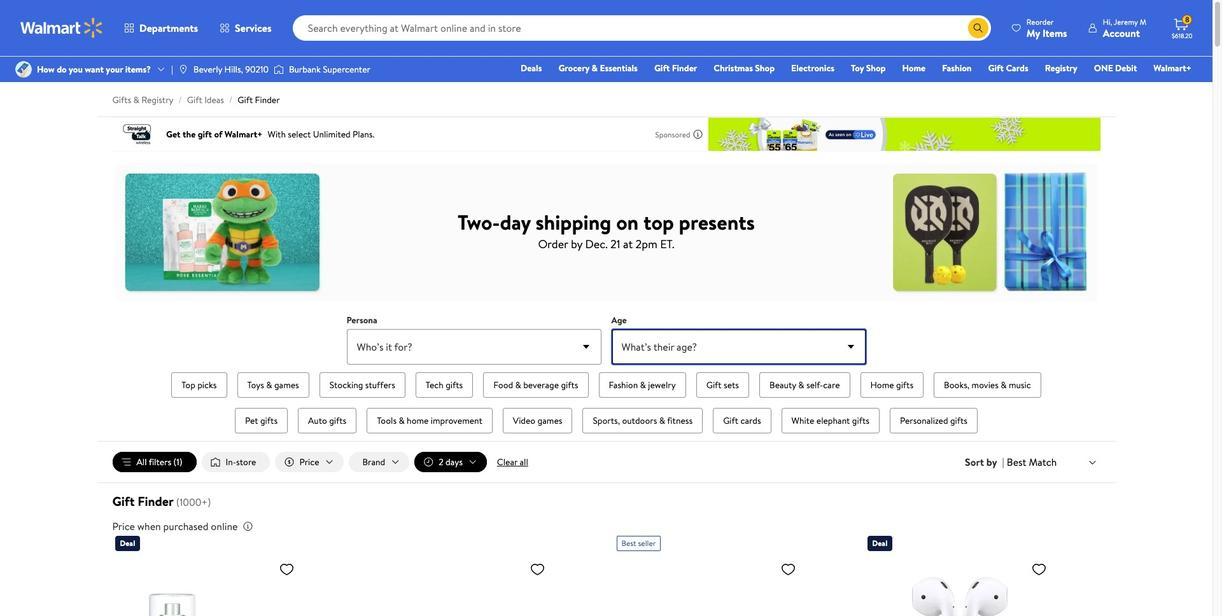 Task type: describe. For each thing, give the bounding box(es) containing it.
reorder my items
[[1027, 16, 1068, 40]]

0 horizontal spatial registry
[[141, 94, 174, 106]]

tech gifts
[[426, 379, 463, 392]]

auto gifts
[[308, 414, 346, 427]]

walmart+ link
[[1148, 61, 1198, 75]]

beverly hills, 90210
[[193, 63, 269, 76]]

grocery
[[559, 62, 590, 74]]

& for toys & games
[[266, 379, 272, 392]]

christmas shop
[[714, 62, 775, 74]]

auto gifts button
[[298, 408, 357, 434]]

shipping
[[536, 208, 611, 236]]

price for price
[[300, 456, 319, 469]]

best for best match
[[1007, 455, 1027, 469]]

toys & games button
[[237, 372, 309, 398]]

vince camuto amore perfume gift set for women, 2 pieces image
[[115, 556, 300, 616]]

your
[[106, 63, 123, 76]]

gift cards button
[[713, 408, 771, 434]]

self-
[[807, 379, 823, 392]]

white elephant gifts
[[792, 414, 870, 427]]

fashion for fashion & jewelry
[[609, 379, 638, 392]]

& for beauty & self-care
[[799, 379, 804, 392]]

ideas
[[204, 94, 224, 106]]

stuffers
[[365, 379, 395, 392]]

gift ideas link
[[187, 94, 224, 106]]

legal information image
[[243, 521, 253, 532]]

add to favorites list, apple airpods with charging case (2nd generation) image
[[1032, 562, 1047, 578]]

two-day shipping on top presents image
[[115, 163, 1098, 301]]

tech
[[426, 379, 444, 392]]

one debit link
[[1089, 61, 1143, 75]]

picks
[[197, 379, 217, 392]]

gift cards link
[[983, 61, 1034, 75]]

1 vertical spatial gift finder link
[[238, 94, 280, 106]]

tools
[[377, 414, 397, 427]]

fashion link
[[937, 61, 978, 75]]

(1000+)
[[176, 495, 211, 509]]

white elephant gifts list item
[[779, 406, 882, 436]]

tools & home improvement
[[377, 414, 482, 427]]

all filters (1) button
[[112, 452, 196, 472]]

add to favorites list, vince camuto amore perfume gift set for women, 2 pieces image
[[279, 562, 294, 578]]

food
[[494, 379, 513, 392]]

toy
[[851, 62, 864, 74]]

gifts for tech gifts
[[446, 379, 463, 392]]

tools & home improvement list item
[[364, 406, 495, 436]]

video games button
[[503, 408, 573, 434]]

et.
[[660, 236, 675, 252]]

hi, jeremy m account
[[1103, 16, 1147, 40]]

one
[[1094, 62, 1113, 74]]

beverly
[[193, 63, 222, 76]]

video games list item
[[500, 406, 575, 436]]

2pm
[[636, 236, 658, 252]]

tech gifts button
[[416, 372, 473, 398]]

(1)
[[174, 456, 182, 469]]

books, movies & music button
[[934, 372, 1041, 398]]

personalized gifts
[[900, 414, 968, 427]]

presents
[[679, 208, 755, 236]]

by inside sort and filter section element
[[987, 455, 997, 469]]

8
[[1185, 14, 1190, 25]]

$618.20
[[1172, 31, 1193, 40]]

best match
[[1007, 455, 1057, 469]]

gifts inside button
[[561, 379, 578, 392]]

items?
[[125, 63, 151, 76]]

fitness
[[667, 414, 693, 427]]

stocking
[[330, 379, 363, 392]]

home for home
[[902, 62, 926, 74]]

grocery & essentials
[[559, 62, 638, 74]]

order
[[538, 236, 568, 252]]

home gifts list item
[[858, 370, 926, 400]]

departments button
[[113, 13, 209, 43]]

gift right ideas
[[238, 94, 253, 106]]

sponsored
[[655, 129, 690, 140]]

cards
[[741, 414, 761, 427]]

best match button
[[1005, 454, 1100, 471]]

food & beverage gifts list item
[[481, 370, 591, 400]]

pet gifts
[[245, 414, 278, 427]]

2 days button
[[415, 452, 487, 472]]

shop for toy shop
[[866, 62, 886, 74]]

1 horizontal spatial finder
[[255, 94, 280, 106]]

pet
[[245, 414, 258, 427]]

jeremy
[[1114, 16, 1138, 27]]

brand
[[363, 456, 385, 469]]

beauty
[[770, 379, 796, 392]]

pet gifts list item
[[232, 406, 290, 436]]

fashion & jewelry
[[609, 379, 676, 392]]

home gifts button
[[860, 372, 924, 398]]

price button
[[275, 452, 344, 472]]

sort and filter section element
[[97, 442, 1116, 483]]

how
[[37, 63, 55, 76]]

sports, outdoors & fitness list item
[[580, 406, 706, 436]]

purchased
[[163, 520, 208, 534]]

clear all
[[497, 456, 528, 469]]

stocking stuffers list item
[[317, 370, 408, 400]]

8 $618.20
[[1172, 14, 1193, 40]]

sets
[[724, 379, 739, 392]]

deal for apple airpods with charging case (2nd generation) image
[[873, 538, 888, 549]]

gifts right 'elephant'
[[852, 414, 870, 427]]

christmas
[[714, 62, 753, 74]]

auto
[[308, 414, 327, 427]]

seller
[[638, 538, 656, 549]]

gift sets button
[[696, 372, 749, 398]]

top
[[182, 379, 195, 392]]

| inside sort and filter section element
[[1002, 455, 1005, 469]]

add to favorites list, lol surprise! surprise swap tots- with collectible doll, extra expression, 2 looks in one, water unboxing surprise, limited edition doll, great gift for girls age 3+ image
[[781, 562, 796, 578]]

electronics link
[[786, 61, 840, 75]]

day
[[500, 208, 531, 236]]

jewelry
[[648, 379, 676, 392]]

gift cards
[[988, 62, 1029, 74]]

finder for gift finder (1000+)
[[138, 493, 174, 510]]

online
[[211, 520, 238, 534]]

sports,
[[593, 414, 620, 427]]

books, movies & music
[[944, 379, 1031, 392]]

lol surprise! surprise swap tots- with collectible doll, extra expression, 2 looks in one, water unboxing surprise, limited edition doll, great gift for girls age 3+ image
[[617, 556, 801, 616]]

books, movies & music list item
[[931, 370, 1044, 400]]

on
[[616, 208, 639, 236]]

home
[[407, 414, 429, 427]]

food & beverage gifts
[[494, 379, 578, 392]]

& for food & beverage gifts
[[515, 379, 521, 392]]

outdoors
[[622, 414, 657, 427]]

& inside list item
[[1001, 379, 1007, 392]]

brand button
[[349, 452, 410, 472]]

 image for beverly
[[178, 64, 188, 74]]

gifts for home gifts
[[896, 379, 914, 392]]

& for grocery & essentials
[[592, 62, 598, 74]]

toys
[[247, 379, 264, 392]]



Task type: vqa. For each thing, say whether or not it's contained in the screenshot.
PRICE
yes



Task type: locate. For each thing, give the bounding box(es) containing it.
0 horizontal spatial home
[[871, 379, 894, 392]]

& right food at the bottom of the page
[[515, 379, 521, 392]]

1 horizontal spatial  image
[[178, 64, 188, 74]]

gifts & registry / gift ideas / gift finder
[[112, 94, 280, 106]]

group containing top picks
[[143, 370, 1070, 436]]

2 / from the left
[[229, 94, 233, 106]]

gifts right auto
[[329, 414, 346, 427]]

games inside toys & games button
[[274, 379, 299, 392]]

& for gifts & registry / gift ideas / gift finder
[[133, 94, 139, 106]]

games inside video games button
[[538, 414, 562, 427]]

gift left 'cards'
[[988, 62, 1004, 74]]

deals
[[521, 62, 542, 74]]

1 vertical spatial fashion
[[609, 379, 638, 392]]

finder up when
[[138, 493, 174, 510]]

cards
[[1006, 62, 1029, 74]]

best seller
[[622, 538, 656, 549]]

walmart image
[[20, 18, 103, 38]]

best for best seller
[[622, 538, 636, 549]]

gift inside button
[[723, 414, 739, 427]]

top picks list item
[[169, 370, 230, 400]]

1 vertical spatial games
[[538, 414, 562, 427]]

1 vertical spatial by
[[987, 455, 997, 469]]

/
[[179, 94, 182, 106], [229, 94, 233, 106]]

1 vertical spatial home
[[871, 379, 894, 392]]

fashion inside fashion & jewelry button
[[609, 379, 638, 392]]

1 vertical spatial finder
[[255, 94, 280, 106]]

age
[[612, 314, 627, 327]]

1 horizontal spatial by
[[987, 455, 997, 469]]

2 horizontal spatial  image
[[274, 63, 284, 76]]

1 deal from the left
[[120, 538, 135, 549]]

gift sets list item
[[694, 370, 752, 400]]

0 horizontal spatial by
[[571, 236, 583, 252]]

0 vertical spatial gift finder link
[[649, 61, 703, 75]]

match
[[1029, 455, 1057, 469]]

blissful holly buck walmart gift card image
[[366, 556, 550, 616]]

finder for gift finder
[[672, 62, 697, 74]]

 image left how
[[15, 61, 32, 78]]

& right toys at left bottom
[[266, 379, 272, 392]]

2
[[439, 456, 444, 469]]

fashion for fashion
[[942, 62, 972, 74]]

sports, outdoors & fitness
[[593, 414, 693, 427]]

gift finder link down walmart site-wide search field
[[649, 61, 703, 75]]

services button
[[209, 13, 282, 43]]

1 / from the left
[[179, 94, 182, 106]]

essentials
[[600, 62, 638, 74]]

0 vertical spatial price
[[300, 456, 319, 469]]

& inside button
[[515, 379, 521, 392]]

best left match
[[1007, 455, 1027, 469]]

gift finder link down 90210
[[238, 94, 280, 106]]

tech gifts list item
[[413, 370, 476, 400]]

top picks button
[[171, 372, 227, 398]]

all
[[137, 456, 147, 469]]

0 vertical spatial games
[[274, 379, 299, 392]]

deal for the vince camuto amore perfume gift set for women, 2 pieces image
[[120, 538, 135, 549]]

0 horizontal spatial shop
[[755, 62, 775, 74]]

home gifts
[[871, 379, 914, 392]]

0 horizontal spatial finder
[[138, 493, 174, 510]]

reorder
[[1027, 16, 1054, 27]]

you
[[69, 63, 83, 76]]

gifts up personalized
[[896, 379, 914, 392]]

shop right christmas
[[755, 62, 775, 74]]

video games
[[513, 414, 562, 427]]

sort
[[965, 455, 984, 469]]

registry down items
[[1045, 62, 1078, 74]]

gifts right personalized
[[950, 414, 968, 427]]

deal
[[120, 538, 135, 549], [873, 538, 888, 549]]

price inside dropdown button
[[300, 456, 319, 469]]

improvement
[[431, 414, 482, 427]]

gifts & registry link
[[112, 94, 174, 106]]

0 vertical spatial |
[[171, 63, 173, 76]]

tools & home improvement button
[[367, 408, 493, 434]]

 image for how
[[15, 61, 32, 78]]

0 vertical spatial by
[[571, 236, 583, 252]]

0 vertical spatial registry
[[1045, 62, 1078, 74]]

gift for gift sets
[[706, 379, 722, 392]]

gift cards list item
[[711, 406, 774, 436]]

gift for gift finder (1000+)
[[112, 493, 135, 510]]

white elephant gifts button
[[782, 408, 880, 434]]

sports, outdoors & fitness button
[[583, 408, 703, 434]]

electronics
[[791, 62, 835, 74]]

0 horizontal spatial price
[[112, 520, 135, 534]]

&
[[592, 62, 598, 74], [133, 94, 139, 106], [266, 379, 272, 392], [515, 379, 521, 392], [640, 379, 646, 392], [799, 379, 804, 392], [1001, 379, 1007, 392], [399, 414, 405, 427], [659, 414, 665, 427]]

fashion inside the fashion link
[[942, 62, 972, 74]]

when
[[137, 520, 161, 534]]

gift left the sets
[[706, 379, 722, 392]]

in-
[[226, 456, 236, 469]]

& for tools & home improvement
[[399, 414, 405, 427]]

0 vertical spatial finder
[[672, 62, 697, 74]]

1 horizontal spatial deal
[[873, 538, 888, 549]]

gift left the cards
[[723, 414, 739, 427]]

gifts right pet
[[260, 414, 278, 427]]

& left fitness at bottom right
[[659, 414, 665, 427]]

price down auto
[[300, 456, 319, 469]]

food & beverage gifts button
[[483, 372, 589, 398]]

gift right essentials at the top of the page
[[654, 62, 670, 74]]

 image for burbank
[[274, 63, 284, 76]]

clear
[[497, 456, 518, 469]]

games right toys at left bottom
[[274, 379, 299, 392]]

1 horizontal spatial registry
[[1045, 62, 1078, 74]]

1 horizontal spatial /
[[229, 94, 233, 106]]

by right sort
[[987, 455, 997, 469]]

0 horizontal spatial gift finder link
[[238, 94, 280, 106]]

Walmart Site-Wide search field
[[293, 15, 991, 41]]

dec.
[[585, 236, 608, 252]]

home right care
[[871, 379, 894, 392]]

auto gifts list item
[[295, 406, 359, 436]]

best inside dropdown button
[[1007, 455, 1027, 469]]

group
[[143, 370, 1070, 436]]

0 vertical spatial fashion
[[942, 62, 972, 74]]

1 vertical spatial |
[[1002, 455, 1005, 469]]

gift sets
[[706, 379, 739, 392]]

apple airpods with charging case (2nd generation) image
[[867, 556, 1052, 616]]

days
[[446, 456, 463, 469]]

2 days
[[439, 456, 463, 469]]

& left self-
[[799, 379, 804, 392]]

shop for christmas shop
[[755, 62, 775, 74]]

0 horizontal spatial /
[[179, 94, 182, 106]]

2 deal from the left
[[873, 538, 888, 549]]

add to favorites list, blissful holly buck walmart gift card image
[[530, 562, 545, 578]]

home inside button
[[871, 379, 894, 392]]

search icon image
[[973, 23, 984, 33]]

fashion right home link at top
[[942, 62, 972, 74]]

gift finder
[[654, 62, 697, 74]]

toys & games list item
[[235, 370, 312, 400]]

gift for gift finder
[[654, 62, 670, 74]]

 image right 90210
[[274, 63, 284, 76]]

2 vertical spatial finder
[[138, 493, 174, 510]]

sort by |
[[965, 455, 1005, 469]]

stocking stuffers button
[[319, 372, 405, 398]]

& left music on the right bottom of page
[[1001, 379, 1007, 392]]

filters
[[149, 456, 171, 469]]

0 horizontal spatial fashion
[[609, 379, 638, 392]]

 image left "beverly"
[[178, 64, 188, 74]]

0 horizontal spatial  image
[[15, 61, 32, 78]]

1 vertical spatial best
[[622, 538, 636, 549]]

gifts
[[446, 379, 463, 392], [561, 379, 578, 392], [896, 379, 914, 392], [260, 414, 278, 427], [329, 414, 346, 427], [852, 414, 870, 427], [950, 414, 968, 427]]

by left dec.
[[571, 236, 583, 252]]

best
[[1007, 455, 1027, 469], [622, 538, 636, 549]]

best left the seller
[[622, 538, 636, 549]]

music
[[1009, 379, 1031, 392]]

fashion & jewelry list item
[[596, 370, 689, 400]]

pet gifts button
[[235, 408, 288, 434]]

2 shop from the left
[[866, 62, 886, 74]]

0 horizontal spatial games
[[274, 379, 299, 392]]

gifts for personalized gifts
[[950, 414, 968, 427]]

0 horizontal spatial deal
[[120, 538, 135, 549]]

toys & games
[[247, 379, 299, 392]]

registry link
[[1039, 61, 1083, 75]]

1 horizontal spatial shop
[[866, 62, 886, 74]]

by
[[571, 236, 583, 252], [987, 455, 997, 469]]

m
[[1140, 16, 1147, 27]]

| right the items?
[[171, 63, 173, 76]]

& for fashion & jewelry
[[640, 379, 646, 392]]

gifts for pet gifts
[[260, 414, 278, 427]]

1 horizontal spatial fashion
[[942, 62, 972, 74]]

my
[[1027, 26, 1040, 40]]

gift down "all filters (1)" button in the bottom left of the page
[[112, 493, 135, 510]]

gifts right tech
[[446, 379, 463, 392]]

walmart+
[[1154, 62, 1192, 74]]

& right grocery
[[592, 62, 598, 74]]

personalized
[[900, 414, 948, 427]]

gift for gift cards
[[988, 62, 1004, 74]]

1 horizontal spatial |
[[1002, 455, 1005, 469]]

gifts inside "button"
[[329, 414, 346, 427]]

price for price when purchased online
[[112, 520, 135, 534]]

0 vertical spatial best
[[1007, 455, 1027, 469]]

hi,
[[1103, 16, 1112, 27]]

at
[[623, 236, 633, 252]]

& right gifts
[[133, 94, 139, 106]]

all
[[520, 456, 528, 469]]

gifts
[[112, 94, 131, 106]]

fashion left jewelry
[[609, 379, 638, 392]]

/ right ideas
[[229, 94, 233, 106]]

finder left christmas
[[672, 62, 697, 74]]

account
[[1103, 26, 1140, 40]]

Search search field
[[293, 15, 991, 41]]

gifts for auto gifts
[[329, 414, 346, 427]]

store
[[236, 456, 256, 469]]

personalized gifts list item
[[887, 406, 980, 436]]

& left jewelry
[[640, 379, 646, 392]]

price left when
[[112, 520, 135, 534]]

0 horizontal spatial best
[[622, 538, 636, 549]]

persona
[[347, 314, 377, 327]]

burbank
[[289, 63, 321, 76]]

gifts inside 'list item'
[[950, 414, 968, 427]]

grocery & essentials link
[[553, 61, 644, 75]]

want
[[85, 63, 104, 76]]

finder down 90210
[[255, 94, 280, 106]]

shop
[[755, 62, 775, 74], [866, 62, 886, 74]]

1 shop from the left
[[755, 62, 775, 74]]

1 vertical spatial registry
[[141, 94, 174, 106]]

0 horizontal spatial |
[[171, 63, 173, 76]]

hills,
[[224, 63, 243, 76]]

1 horizontal spatial price
[[300, 456, 319, 469]]

/ left the gift ideas 'link'
[[179, 94, 182, 106]]

21
[[611, 236, 620, 252]]

1 horizontal spatial best
[[1007, 455, 1027, 469]]

1 horizontal spatial gift finder link
[[649, 61, 703, 75]]

shop right toy
[[866, 62, 886, 74]]

0 vertical spatial home
[[902, 62, 926, 74]]

personalized gifts button
[[890, 408, 978, 434]]

do
[[57, 63, 67, 76]]

| left best match on the right
[[1002, 455, 1005, 469]]

1 vertical spatial price
[[112, 520, 135, 534]]

care
[[823, 379, 840, 392]]

departments
[[139, 21, 198, 35]]

gifts right beverage
[[561, 379, 578, 392]]

home for home gifts
[[871, 379, 894, 392]]

two-day shipping on top presents order by dec. 21 at 2pm et.
[[458, 208, 755, 252]]

1 horizontal spatial games
[[538, 414, 562, 427]]

gift for gift cards
[[723, 414, 739, 427]]

games right video
[[538, 414, 562, 427]]

1 horizontal spatial home
[[902, 62, 926, 74]]

& right tools
[[399, 414, 405, 427]]

2 horizontal spatial finder
[[672, 62, 697, 74]]

 image
[[15, 61, 32, 78], [274, 63, 284, 76], [178, 64, 188, 74]]

by inside two-day shipping on top presents order by dec. 21 at 2pm et.
[[571, 236, 583, 252]]

registry right gifts
[[141, 94, 174, 106]]

gift left ideas
[[187, 94, 202, 106]]

beauty & self-care list item
[[757, 370, 853, 400]]

games
[[274, 379, 299, 392], [538, 414, 562, 427]]

gift inside "button"
[[706, 379, 722, 392]]

home left the fashion link
[[902, 62, 926, 74]]

gift finder link
[[649, 61, 703, 75], [238, 94, 280, 106]]



